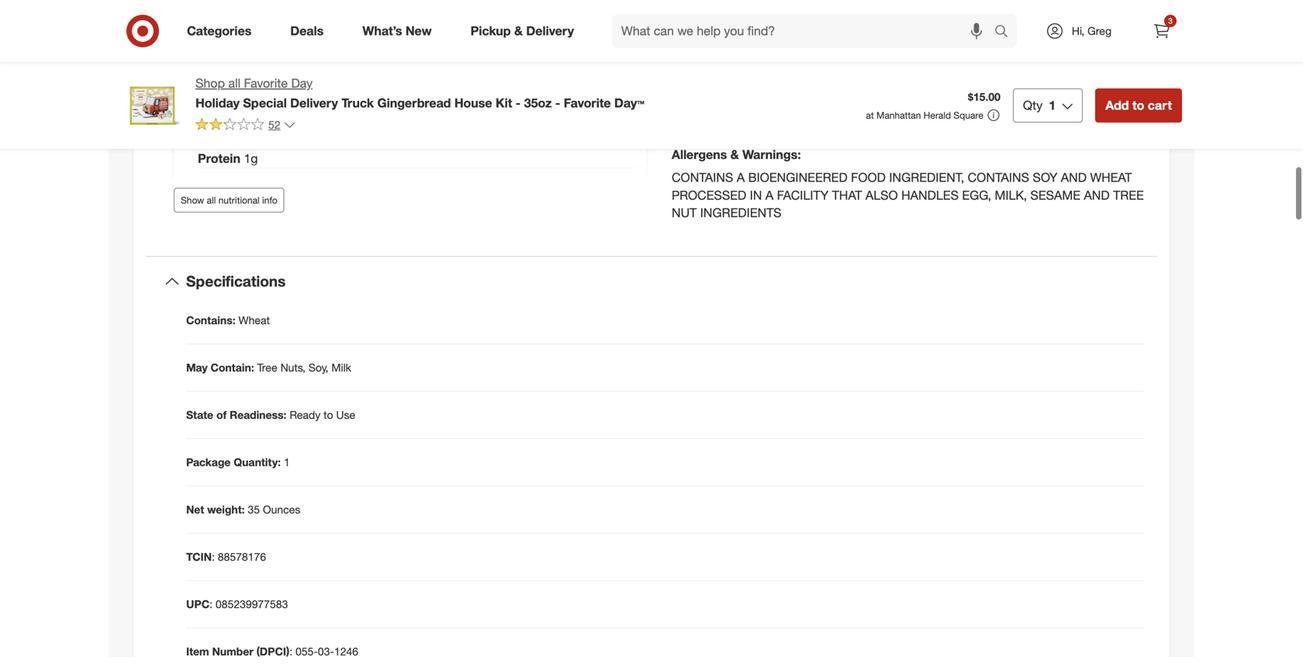 Task type: describe. For each thing, give the bounding box(es) containing it.
tcin : 88578176
[[186, 550, 266, 564]]

total
[[198, 40, 226, 55]]

upc : 085239977583
[[186, 597, 288, 611]]

35oz
[[524, 95, 552, 110]]

ready
[[290, 408, 321, 422]]

cart
[[1148, 98, 1172, 113]]

hi,
[[1072, 24, 1085, 38]]

package
[[186, 455, 231, 469]]

1 contains from the left
[[672, 170, 734, 185]]

nuts,
[[281, 361, 306, 374]]

show all nutritional info
[[181, 194, 278, 206]]

all for shop
[[228, 76, 241, 91]]

: for upc
[[210, 597, 213, 611]]

truck
[[342, 95, 374, 110]]

0 horizontal spatial 13
[[243, 95, 257, 111]]

house
[[455, 95, 492, 110]]

allergens & warnings: contains a bioengineered food ingredient, contains soy and wheat processed in a facility that also handles egg, milk, sesame and tree nut ingredients
[[672, 147, 1144, 220]]

qty
[[1023, 98, 1043, 113]]

pickup & delivery
[[471, 23, 574, 38]]

weight:
[[207, 503, 245, 516]]

nutritional
[[219, 194, 260, 206]]

of
[[216, 408, 227, 422]]

readiness:
[[230, 408, 287, 422]]

add to cart
[[1106, 98, 1172, 113]]

net
[[186, 503, 204, 516]]

handles
[[902, 188, 959, 203]]

also
[[866, 188, 898, 203]]

tcin
[[186, 550, 212, 564]]

holiday
[[196, 95, 240, 110]]

quantity:
[[234, 455, 281, 469]]

greg
[[1088, 24, 1112, 38]]

manhattan
[[877, 109, 921, 121]]

1 vertical spatial to
[[324, 408, 333, 422]]

day™
[[615, 95, 645, 110]]

0 vertical spatial sugars
[[198, 95, 240, 111]]

may contain: tree nuts, soy, milk
[[186, 361, 351, 374]]

$15.00
[[968, 90, 1001, 104]]

fiber
[[244, 68, 274, 83]]

88578176
[[218, 550, 266, 564]]

0 vertical spatial a
[[737, 170, 745, 185]]

upc
[[186, 597, 210, 611]]

square
[[954, 109, 984, 121]]

pickup
[[471, 23, 511, 38]]

wheat
[[1091, 170, 1132, 185]]

sesame
[[1031, 188, 1081, 203]]

0
[[278, 68, 285, 83]]

52
[[268, 118, 281, 131]]

35
[[248, 503, 260, 516]]

nut
[[672, 205, 697, 220]]

wheat
[[239, 313, 270, 327]]

1 for qty 1
[[1049, 98, 1056, 113]]

1 for protein 1 g
[[244, 151, 251, 166]]

that
[[832, 188, 862, 203]]

search button
[[988, 14, 1025, 51]]

sugars 13 g
[[198, 95, 264, 111]]

contain:
[[211, 361, 254, 374]]

deals
[[290, 23, 324, 38]]

warnings:
[[743, 147, 801, 162]]

soy,
[[309, 361, 329, 374]]

0 vertical spatial delivery
[[526, 23, 574, 38]]

state of readiness: ready to use
[[186, 408, 356, 422]]

egg,
[[962, 188, 992, 203]]

0 vertical spatial g
[[285, 68, 292, 83]]

facility
[[777, 188, 829, 203]]

added sugars 13
[[198, 123, 298, 138]]

2 vertical spatial 1
[[284, 455, 290, 469]]

to inside button
[[1133, 98, 1145, 113]]

what's
[[363, 23, 402, 38]]

added
[[198, 123, 236, 138]]

in
[[750, 188, 762, 203]]

protein 1 g
[[198, 151, 258, 166]]

1 vertical spatial favorite
[[564, 95, 611, 110]]

What can we help you find? suggestions appear below search field
[[612, 14, 999, 48]]

kit
[[496, 95, 512, 110]]

state
[[186, 408, 213, 422]]

deals link
[[277, 14, 343, 48]]

contains: wheat
[[186, 313, 270, 327]]

specifications
[[186, 272, 286, 290]]

8%
[[616, 40, 635, 55]]

& for warnings:
[[731, 147, 739, 162]]

categories link
[[174, 14, 271, 48]]



Task type: vqa. For each thing, say whether or not it's contained in the screenshot.
the right With
no



Task type: locate. For each thing, give the bounding box(es) containing it.
ingredients
[[701, 205, 782, 220]]

shop
[[196, 76, 225, 91]]

contains up processed
[[672, 170, 734, 185]]

0 horizontal spatial to
[[324, 408, 333, 422]]

& right allergens at the right top of the page
[[731, 147, 739, 162]]

a
[[737, 170, 745, 185], [766, 188, 774, 203]]

image of holiday special delivery truck gingerbread house kit - 35oz - favorite day™ image
[[121, 74, 183, 137]]

5%
[[616, 12, 635, 27]]

1 horizontal spatial favorite
[[564, 95, 611, 110]]

&
[[514, 23, 523, 38], [731, 147, 739, 162]]

favorite
[[244, 76, 288, 91], [564, 95, 611, 110]]

a up ingredients
[[737, 170, 745, 185]]

add to cart button
[[1096, 88, 1183, 123]]

tree
[[1114, 188, 1144, 203]]

to left use
[[324, 408, 333, 422]]

ounces
[[263, 503, 301, 516]]

1 horizontal spatial contains
[[968, 170, 1030, 185]]

1 horizontal spatial delivery
[[526, 23, 574, 38]]

at manhattan herald square
[[866, 109, 984, 121]]

info
[[262, 194, 278, 206]]

herald
[[924, 109, 951, 121]]

new
[[406, 23, 432, 38]]

what's new
[[363, 23, 432, 38]]

contains
[[672, 170, 734, 185], [968, 170, 1030, 185]]

g up 52 link
[[257, 95, 264, 111]]

special
[[243, 95, 287, 110]]

1 right quantity:
[[284, 455, 290, 469]]

1 horizontal spatial 13
[[285, 123, 298, 138]]

0 vertical spatial :
[[212, 550, 215, 564]]

3 link
[[1145, 14, 1179, 48]]

0 horizontal spatial 1
[[244, 151, 251, 166]]

total carbohydrate
[[198, 40, 311, 55]]

and down wheat
[[1084, 188, 1110, 203]]

all for show
[[207, 194, 216, 206]]

1 vertical spatial sugars
[[239, 123, 281, 138]]

delivery right pickup
[[526, 23, 574, 38]]

0 horizontal spatial -
[[516, 95, 521, 110]]

13 right 52
[[285, 123, 298, 138]]

hi, greg
[[1072, 24, 1112, 38]]

a right in
[[766, 188, 774, 203]]

2 contains from the left
[[968, 170, 1030, 185]]

2 - from the left
[[555, 95, 560, 110]]

0 vertical spatial and
[[1061, 170, 1087, 185]]

to right add
[[1133, 98, 1145, 113]]

1 vertical spatial 1
[[244, 151, 251, 166]]

to
[[1133, 98, 1145, 113], [324, 408, 333, 422]]

pickup & delivery link
[[458, 14, 594, 48]]

delivery
[[526, 23, 574, 38], [290, 95, 338, 110]]

1 down added sugars 13
[[244, 151, 251, 166]]

- right kit
[[516, 95, 521, 110]]

shop all favorite day holiday special delivery truck gingerbread house kit - 35oz - favorite day™
[[196, 76, 645, 110]]

: for tcin
[[212, 550, 215, 564]]

categories
[[187, 23, 252, 38]]

and
[[1061, 170, 1087, 185], [1084, 188, 1110, 203]]

contains up milk,
[[968, 170, 1030, 185]]

1 vertical spatial a
[[766, 188, 774, 203]]

0 vertical spatial all
[[228, 76, 241, 91]]

: left 085239977583
[[210, 597, 213, 611]]

qty 1
[[1023, 98, 1056, 113]]

1 horizontal spatial a
[[766, 188, 774, 203]]

-
[[516, 95, 521, 110], [555, 95, 560, 110]]

1 horizontal spatial all
[[228, 76, 241, 91]]

dietary fiber 0 g
[[198, 68, 292, 83]]

0 vertical spatial favorite
[[244, 76, 288, 91]]

favorite left day™
[[564, 95, 611, 110]]

at
[[866, 109, 874, 121]]

g right fiber
[[285, 68, 292, 83]]

all right show
[[207, 194, 216, 206]]

milk,
[[995, 188, 1027, 203]]

g for sugars 13 g
[[257, 95, 264, 111]]

all
[[228, 76, 241, 91], [207, 194, 216, 206]]

package quantity: 1
[[186, 455, 290, 469]]

1
[[1049, 98, 1056, 113], [244, 151, 251, 166], [284, 455, 290, 469]]

1 horizontal spatial to
[[1133, 98, 1145, 113]]

1 right qty
[[1049, 98, 1056, 113]]

delivery down 'day'
[[290, 95, 338, 110]]

2 vertical spatial g
[[251, 151, 258, 166]]

1 - from the left
[[516, 95, 521, 110]]

0 horizontal spatial contains
[[672, 170, 734, 185]]

carbohydrate
[[230, 40, 311, 55]]

0 horizontal spatial a
[[737, 170, 745, 185]]

& right pickup
[[514, 23, 523, 38]]

1 horizontal spatial -
[[555, 95, 560, 110]]

1 vertical spatial 13
[[285, 123, 298, 138]]

gingerbread
[[377, 95, 451, 110]]

and up sesame
[[1061, 170, 1087, 185]]

1 vertical spatial delivery
[[290, 95, 338, 110]]

contains:
[[186, 313, 236, 327]]

sugars down shop
[[198, 95, 240, 111]]

sugars
[[198, 95, 240, 111], [239, 123, 281, 138]]

favorite up special
[[244, 76, 288, 91]]

13 up 52 link
[[243, 95, 257, 111]]

g down added sugars 13
[[251, 151, 258, 166]]

1 vertical spatial :
[[210, 597, 213, 611]]

52 link
[[196, 117, 296, 135]]

allergens
[[672, 147, 727, 162]]

g for protein 1 g
[[251, 151, 258, 166]]

1 horizontal spatial 1
[[284, 455, 290, 469]]

2 horizontal spatial 1
[[1049, 98, 1056, 113]]

: left '88578176'
[[212, 550, 215, 564]]

show all nutritional info button
[[174, 188, 285, 213]]

all inside button
[[207, 194, 216, 206]]

0 vertical spatial 13
[[243, 95, 257, 111]]

sugars down special
[[239, 123, 281, 138]]

1 vertical spatial and
[[1084, 188, 1110, 203]]

may
[[186, 361, 208, 374]]

all inside shop all favorite day holiday special delivery truck gingerbread house kit - 35oz - favorite day™
[[228, 76, 241, 91]]

all up sugars 13 g
[[228, 76, 241, 91]]

ingredient,
[[890, 170, 965, 185]]

soy
[[1033, 170, 1058, 185]]

specifications button
[[146, 257, 1158, 306]]

show
[[181, 194, 204, 206]]

processed
[[672, 188, 747, 203]]

0 vertical spatial &
[[514, 23, 523, 38]]

search
[[988, 25, 1025, 40]]

sodium
[[198, 12, 243, 27]]

0 horizontal spatial favorite
[[244, 76, 288, 91]]

1 vertical spatial g
[[257, 95, 264, 111]]

food
[[851, 170, 886, 185]]

milk
[[332, 361, 351, 374]]

dietary
[[198, 68, 241, 83]]

bioengineered
[[749, 170, 848, 185]]

- right 35oz
[[555, 95, 560, 110]]

0 vertical spatial 1
[[1049, 98, 1056, 113]]

tree
[[257, 361, 278, 374]]

& for delivery
[[514, 23, 523, 38]]

085239977583
[[216, 597, 288, 611]]

what's new link
[[349, 14, 451, 48]]

delivery inside shop all favorite day holiday special delivery truck gingerbread house kit - 35oz - favorite day™
[[290, 95, 338, 110]]

0 vertical spatial to
[[1133, 98, 1145, 113]]

1 vertical spatial &
[[731, 147, 739, 162]]

1 horizontal spatial &
[[731, 147, 739, 162]]

1 vertical spatial all
[[207, 194, 216, 206]]

0 horizontal spatial all
[[207, 194, 216, 206]]

& inside "allergens & warnings: contains a bioengineered food ingredient, contains soy and wheat processed in a facility that also handles egg, milk, sesame and tree nut ingredients"
[[731, 147, 739, 162]]

0 horizontal spatial &
[[514, 23, 523, 38]]

3
[[1169, 16, 1173, 26]]

0 horizontal spatial delivery
[[290, 95, 338, 110]]



